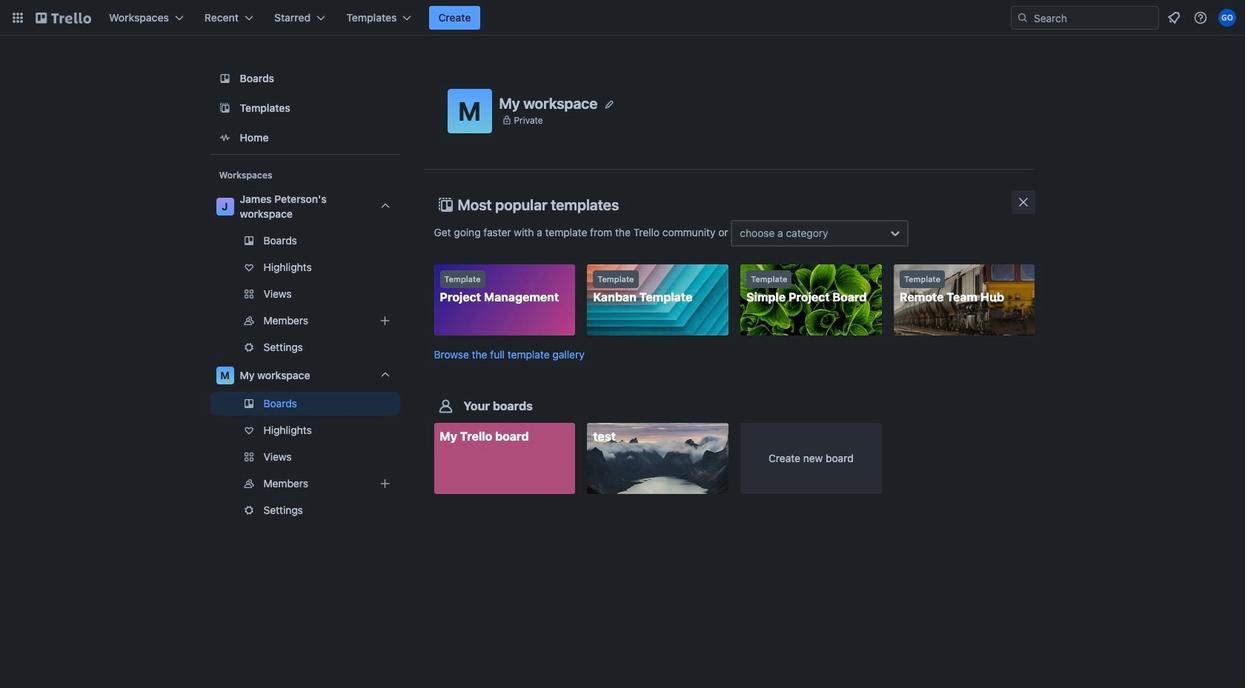 Task type: locate. For each thing, give the bounding box(es) containing it.
search image
[[1017, 12, 1029, 24]]

home image
[[216, 129, 234, 147]]

0 notifications image
[[1165, 9, 1183, 27]]

primary element
[[0, 0, 1245, 36]]

Search field
[[1029, 7, 1158, 28]]

board image
[[216, 70, 234, 87]]

gary orlando (garyorlando) image
[[1218, 9, 1236, 27]]



Task type: vqa. For each thing, say whether or not it's contained in the screenshot.
the 0 Notifications image
yes



Task type: describe. For each thing, give the bounding box(es) containing it.
back to home image
[[36, 6, 91, 30]]

add image
[[376, 475, 394, 493]]

template board image
[[216, 99, 234, 117]]

open information menu image
[[1193, 10, 1208, 25]]

add image
[[376, 312, 394, 330]]



